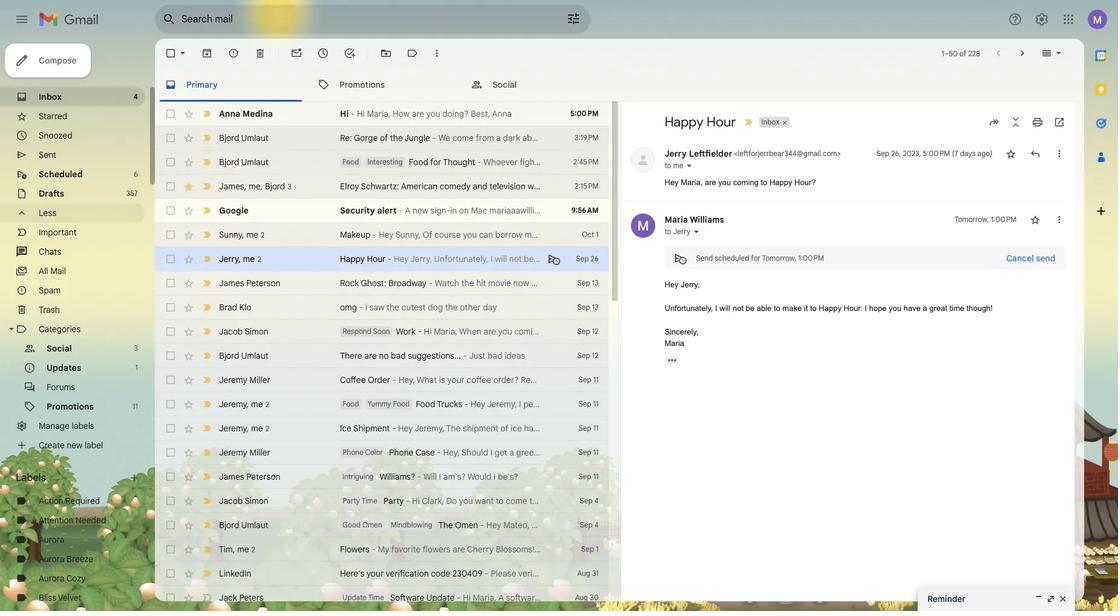 Task type: vqa. For each thing, say whether or not it's contained in the screenshot.


Task type: locate. For each thing, give the bounding box(es) containing it.
brad klo
[[219, 302, 251, 313]]

medina
[[243, 108, 273, 119]]

2 12 from the top
[[592, 351, 599, 360]]

reminder
[[928, 594, 966, 604]]

4 inside 'labels' navigation
[[133, 92, 138, 101]]

2 maria from the top
[[665, 339, 684, 348]]

30
[[590, 593, 599, 602]]

update inside update time software update -
[[342, 593, 367, 602]]

food for thought -
[[409, 157, 483, 168]]

21 row from the top
[[155, 586, 608, 610]]

1 sep 11 from the top
[[579, 375, 599, 384]]

, for row containing james
[[244, 181, 246, 192]]

2 sep 4 from the top
[[580, 520, 599, 529]]

13 down 26
[[592, 278, 599, 287]]

15 row from the top
[[155, 441, 608, 465]]

social tab
[[461, 68, 614, 102]]

5 sep 11 from the top
[[579, 472, 599, 481]]

1 james peterson from the top
[[219, 278, 280, 289]]

>
[[837, 149, 841, 158]]

0 vertical spatial show details image
[[686, 162, 693, 169]]

inbox for inbox link
[[39, 91, 62, 102]]

time up good omen
[[362, 496, 377, 505]]

0 vertical spatial 3
[[287, 182, 291, 191]]

bad right no at bottom left
[[391, 350, 406, 361]]

row up the re: gorge of the jungle -
[[155, 102, 608, 126]]

sunny , me 2
[[219, 229, 265, 240]]

1 horizontal spatial tomorrow,
[[955, 215, 989, 224]]

5:00 pm inside cell
[[923, 149, 950, 158]]

2 vertical spatial james
[[219, 471, 244, 482]]

aurora cozy
[[39, 573, 86, 584]]

phone inside phone color phone case -
[[342, 448, 364, 457]]

- right the trucks
[[464, 399, 468, 410]]

2 inside tim , me 2
[[251, 545, 255, 554]]

main menu image
[[15, 12, 29, 27]]

0 vertical spatial for
[[430, 157, 441, 168]]

1 vertical spatial inbox
[[762, 117, 780, 126]]

re: gorge of the jungle -
[[340, 133, 438, 143]]

-
[[351, 108, 355, 119], [432, 133, 436, 143], [477, 157, 481, 168], [399, 205, 403, 216], [373, 229, 377, 240], [388, 254, 392, 264], [429, 278, 433, 289], [359, 302, 363, 313], [418, 326, 422, 337], [463, 350, 467, 361], [392, 375, 396, 385], [464, 399, 468, 410], [392, 423, 396, 434], [437, 447, 441, 458], [417, 471, 421, 482], [406, 496, 410, 506], [480, 520, 484, 531], [372, 544, 376, 555], [485, 568, 489, 579], [457, 592, 461, 603]]

party up 'good'
[[342, 496, 360, 505]]

2 hey from the top
[[665, 280, 679, 289]]

1 horizontal spatial maria,
[[434, 326, 457, 337]]

2 bad from the left
[[488, 350, 503, 361]]

13
[[592, 278, 599, 287], [592, 303, 599, 312]]

hi up re:
[[340, 108, 349, 119]]

0 vertical spatial sep 4
[[580, 496, 599, 505]]

hi right work on the bottom
[[424, 326, 432, 337]]

bjord
[[219, 133, 239, 143], [219, 157, 239, 168], [265, 181, 285, 192], [219, 350, 239, 361], [219, 520, 239, 531]]

- right shipment
[[392, 423, 396, 434]]

row up update time software update -
[[155, 562, 608, 586]]

hour inside row
[[367, 254, 386, 264]]

maria, left when
[[434, 326, 457, 337]]

jerry inside row
[[219, 253, 239, 264]]

0 vertical spatial 4
[[133, 92, 138, 101]]

row down 'cutest'
[[155, 319, 646, 344]]

1 peterson from the top
[[246, 278, 280, 289]]

social link
[[47, 343, 72, 354]]

omen for the
[[455, 520, 478, 531]]

20 row from the top
[[155, 562, 608, 586]]

row containing jack peters
[[155, 586, 608, 610]]

bjord for the omen
[[219, 520, 239, 531]]

1 horizontal spatial social
[[493, 79, 517, 90]]

0 horizontal spatial update
[[342, 593, 367, 602]]

Not starred checkbox
[[1005, 148, 1017, 160]]

1 hey from the top
[[665, 178, 679, 187]]

- right makeup
[[373, 229, 377, 240]]

miller for 15th row from the top
[[249, 447, 270, 458]]

0 vertical spatial inbox
[[39, 91, 62, 102]]

None search field
[[155, 5, 591, 34]]

2
[[261, 230, 265, 239], [257, 254, 261, 264], [265, 400, 269, 409], [265, 424, 269, 433], [251, 545, 255, 554]]

archive image
[[201, 47, 213, 59]]

happy hour
[[665, 114, 736, 130]]

0 horizontal spatial omen
[[362, 520, 382, 529]]

to down the "happy hour"
[[665, 161, 671, 170]]

0 vertical spatial hey
[[665, 178, 679, 187]]

coming inside row
[[514, 326, 543, 337]]

1 bjord umlaut from the top
[[219, 133, 269, 143]]

phone
[[389, 447, 414, 458], [342, 448, 364, 457]]

sep 12 for umlaut
[[577, 351, 599, 360]]

1 vertical spatial time
[[368, 593, 384, 602]]

your right is
[[447, 375, 465, 385]]

26
[[591, 254, 599, 263]]

0 vertical spatial sep 12
[[577, 327, 599, 336]]

0 vertical spatial of
[[960, 49, 967, 58]]

2 vertical spatial jerry
[[219, 253, 239, 264]]

social inside social 'tab'
[[493, 79, 517, 90]]

maria, left how
[[367, 108, 391, 119]]

updates link
[[47, 362, 81, 373]]

0 vertical spatial best,
[[471, 108, 490, 119]]

0 vertical spatial jeremy miller
[[219, 375, 270, 385]]

no
[[379, 350, 389, 361]]

1 vertical spatial aug
[[575, 593, 588, 602]]

0 vertical spatial time
[[362, 496, 377, 505]]

2 james from the top
[[219, 278, 244, 289]]

minimize image
[[1034, 594, 1044, 604]]

0 horizontal spatial maria,
[[367, 108, 391, 119]]

1 vertical spatial james
[[219, 278, 244, 289]]

1 horizontal spatial 5:00 pm
[[923, 149, 950, 158]]

aurora down attention
[[39, 534, 64, 545]]

1 vertical spatial social
[[47, 343, 72, 354]]

hour for happy hour
[[707, 114, 736, 130]]

12 for bjord umlaut
[[592, 351, 599, 360]]

1 vertical spatial of
[[380, 133, 388, 143]]

0 horizontal spatial best,
[[471, 108, 490, 119]]

3 inside 'james , me , bjord 3'
[[287, 182, 291, 191]]

maria williams
[[665, 214, 724, 225]]

1 vertical spatial simon
[[245, 496, 269, 506]]

promotions up manage labels
[[47, 401, 94, 412]]

, for 9th row from the bottom
[[247, 398, 249, 409]]

simon up tim , me 2
[[245, 496, 269, 506]]

1 jeremy miller from the top
[[219, 375, 270, 385]]

row containing sunny
[[155, 223, 608, 247]]

are left no at bottom left
[[364, 350, 377, 361]]

jacob simon up tim , me 2
[[219, 496, 269, 506]]

food left the trucks
[[416, 399, 435, 410]]

1 12 from the top
[[592, 327, 599, 336]]

1 james from the top
[[219, 181, 244, 192]]

row down shipment
[[155, 441, 608, 465]]

days
[[960, 149, 976, 158]]

5:00 pm left (7
[[923, 149, 950, 158]]

promotions
[[339, 79, 385, 90], [47, 401, 94, 412]]

row down good omen
[[155, 537, 608, 562]]

time
[[950, 303, 965, 313]]

james peterson for sep 11
[[219, 471, 280, 482]]

17 row from the top
[[155, 489, 608, 513]]

to me
[[665, 161, 683, 170]]

- up broadway
[[388, 254, 392, 264]]

14 row from the top
[[155, 416, 608, 441]]

2 jeremy , me 2 from the top
[[219, 423, 269, 434]]

0 vertical spatial jeremy , me 2
[[219, 398, 269, 409]]

aurora
[[39, 534, 64, 545], [39, 554, 64, 565], [39, 573, 64, 584]]

coming down jerry leftfielder cell
[[733, 178, 759, 187]]

jeremy miller for 15th row from the top
[[219, 447, 270, 458]]

1 umlaut from the top
[[241, 133, 269, 143]]

sep 26, 2023, 5:00 pm (7 days ago)
[[877, 149, 993, 158]]

simon
[[245, 326, 269, 337], [245, 496, 269, 506]]

0 vertical spatial promotions
[[339, 79, 385, 90]]

now
[[513, 278, 529, 289]]

1 sep 4 from the top
[[580, 496, 599, 505]]

6
[[134, 169, 138, 179]]

williams
[[690, 214, 724, 225]]

sep 11 for 6th row from the bottom
[[579, 472, 599, 481]]

2 sep 13 from the top
[[577, 303, 599, 312]]

0 horizontal spatial 3
[[134, 344, 138, 353]]

search mail image
[[159, 8, 180, 30]]

4 sep 11 from the top
[[579, 448, 599, 457]]

for left thought
[[430, 157, 441, 168]]

promotions down the add to tasks icon
[[339, 79, 385, 90]]

of right gorge
[[380, 133, 388, 143]]

1 vertical spatial 5:00 pm
[[923, 149, 950, 158]]

0 vertical spatial jerry
[[665, 148, 687, 159]]

1 vertical spatial maria,
[[681, 178, 703, 187]]

and
[[473, 181, 487, 192]]

7 row from the top
[[155, 247, 608, 271]]

bjord umlaut down anna medina
[[219, 133, 269, 143]]

None checkbox
[[165, 47, 177, 59], [165, 108, 177, 120], [165, 156, 177, 168], [165, 205, 177, 217], [165, 229, 177, 241], [165, 301, 177, 313], [165, 326, 177, 338], [165, 422, 177, 434], [165, 447, 177, 459], [165, 471, 177, 483], [165, 47, 177, 59], [165, 108, 177, 120], [165, 156, 177, 168], [165, 205, 177, 217], [165, 229, 177, 241], [165, 301, 177, 313], [165, 326, 177, 338], [165, 422, 177, 434], [165, 447, 177, 459], [165, 471, 177, 483]]

2 inside sunny , me 2
[[261, 230, 265, 239]]

- right work on the bottom
[[418, 326, 422, 337]]

action required
[[39, 496, 100, 506]]

2 simon from the top
[[245, 496, 269, 506]]

jeremy , me 2 for food trucks
[[219, 398, 269, 409]]

4 bjord umlaut from the top
[[219, 520, 269, 531]]

your
[[447, 375, 465, 385], [367, 568, 384, 579]]

aurora down aurora link
[[39, 554, 64, 565]]

hey maria, are you coming to happy hour?
[[665, 178, 816, 187]]

tomorrow,
[[955, 215, 989, 224], [762, 254, 797, 263]]

food right "yummy"
[[393, 399, 410, 408]]

9 row from the top
[[155, 295, 608, 319]]

delete image
[[254, 47, 266, 59]]

phone left case
[[389, 447, 414, 458]]

sep for 15th row from the top
[[579, 448, 591, 457]]

230409
[[452, 568, 483, 579]]

3 aurora from the top
[[39, 573, 64, 584]]

0 vertical spatial 1:00 pm
[[991, 215, 1017, 224]]

time inside update time software update -
[[368, 593, 384, 602]]

0 vertical spatial tomorrow,
[[955, 215, 989, 224]]

- down "want"
[[480, 520, 484, 531]]

1 horizontal spatial inbox
[[762, 117, 780, 126]]

umlaut for food for thought
[[241, 157, 269, 168]]

31
[[592, 569, 599, 578]]

food down coffee at left
[[342, 399, 359, 408]]

sep for row containing tim
[[581, 545, 594, 554]]

i
[[715, 303, 717, 313], [865, 303, 867, 313], [439, 471, 441, 482], [494, 471, 496, 482]]

1 vertical spatial best,
[[601, 326, 620, 337]]

jacob simon for work
[[219, 326, 269, 337]]

1 aurora from the top
[[39, 534, 64, 545]]

11 inside 'labels' navigation
[[133, 402, 138, 411]]

hit
[[476, 278, 486, 289]]

aurora for aurora cozy
[[39, 573, 64, 584]]

for inside row
[[430, 157, 441, 168]]

1 vertical spatial 4
[[595, 496, 599, 505]]

aug
[[577, 569, 590, 578], [575, 593, 588, 602]]

labels navigation
[[0, 39, 155, 611]]

1 horizontal spatial 3
[[287, 182, 291, 191]]

maria down sincerely,
[[665, 339, 684, 348]]

Search mail text field
[[182, 13, 532, 25]]

5 row from the top
[[155, 198, 608, 223]]

10 row from the top
[[155, 319, 646, 344]]

1 vertical spatial jeremy , me 2
[[219, 423, 269, 434]]

3 umlaut from the top
[[241, 350, 269, 361]]

sep for fifth row from the bottom of the happy hour main content
[[580, 496, 593, 505]]

sep 4
[[580, 496, 599, 505], [580, 520, 599, 529]]

1 horizontal spatial party
[[383, 496, 404, 506]]

0 horizontal spatial promotions
[[47, 401, 94, 412]]

0 horizontal spatial party
[[342, 496, 360, 505]]

leftforjerrbear344@gmail.com
[[738, 149, 837, 158]]

12 right back
[[592, 327, 599, 336]]

update down code at the bottom of the page
[[426, 592, 455, 603]]

me
[[673, 161, 683, 170], [249, 181, 261, 192], [246, 229, 258, 240], [243, 253, 255, 264], [251, 398, 263, 409], [251, 423, 263, 434], [237, 544, 249, 555]]

2 miller from the top
[[249, 447, 270, 458]]

jerry leftfielder < leftforjerrbear344@gmail.com >
[[665, 148, 841, 159]]

jerry down sunny on the left of the page
[[219, 253, 239, 264]]

, for row containing sunny
[[242, 229, 244, 240]]

0 vertical spatial maria
[[665, 214, 688, 225]]

aug for software update
[[575, 593, 588, 602]]

1 horizontal spatial anna
[[492, 108, 512, 119]]

show details image
[[686, 162, 693, 169], [693, 228, 700, 235]]

sep 12
[[577, 327, 599, 336], [577, 351, 599, 360]]

1 13 from the top
[[592, 278, 599, 287]]

you right do
[[459, 496, 473, 506]]

party down williams?
[[383, 496, 404, 506]]

brad
[[219, 302, 237, 313]]

of inside row
[[380, 133, 388, 143]]

1 horizontal spatial promotions
[[339, 79, 385, 90]]

3 inside 'labels' navigation
[[134, 344, 138, 353]]

1 vertical spatial maria
[[665, 339, 684, 348]]

flowers
[[340, 544, 370, 555]]

inbox inside button
[[762, 117, 780, 126]]

11 row from the top
[[155, 344, 608, 368]]

update down the "here's"
[[342, 593, 367, 602]]

primary tab
[[155, 68, 307, 102]]

1 horizontal spatial of
[[960, 49, 967, 58]]

hi up gorge
[[357, 108, 365, 119]]

1 vertical spatial coming
[[514, 326, 543, 337]]

simon down klo
[[245, 326, 269, 337]]

2 bjord umlaut from the top
[[219, 157, 269, 168]]

1 vertical spatial for
[[751, 254, 761, 263]]

anna medina
[[219, 108, 273, 119]]

0 horizontal spatial tomorrow,
[[762, 254, 797, 263]]

happy hour -
[[340, 254, 394, 264]]

1 vertical spatial miller
[[249, 447, 270, 458]]

None checkbox
[[165, 132, 177, 144], [165, 180, 177, 192], [165, 253, 177, 265], [165, 277, 177, 289], [165, 350, 177, 362], [165, 374, 177, 386], [165, 398, 177, 410], [165, 495, 177, 507], [165, 519, 177, 531], [165, 543, 177, 555], [165, 568, 177, 580], [165, 592, 177, 604], [165, 132, 177, 144], [165, 180, 177, 192], [165, 253, 177, 265], [165, 277, 177, 289], [165, 350, 177, 362], [165, 374, 177, 386], [165, 398, 177, 410], [165, 495, 177, 507], [165, 519, 177, 531], [165, 543, 177, 555], [165, 568, 177, 580], [165, 592, 177, 604]]

of for 50
[[960, 49, 967, 58]]

1 vertical spatial 3
[[134, 344, 138, 353]]

1 jacob simon from the top
[[219, 326, 269, 337]]

2 inside jerry , me 2
[[257, 254, 261, 264]]

jerry for me
[[219, 253, 239, 264]]

sep 4 right party?
[[580, 496, 599, 505]]

1 miller from the top
[[249, 375, 270, 385]]

2 sep 12 from the top
[[577, 351, 599, 360]]

0 vertical spatial aug
[[577, 569, 590, 578]]

sep 11 for 12th row
[[579, 375, 599, 384]]

2 jeremy miller from the top
[[219, 447, 270, 458]]

1 vertical spatial your
[[367, 568, 384, 579]]

1 vertical spatial jeremy miller
[[219, 447, 270, 458]]

show details image right to me
[[686, 162, 693, 169]]

- left just
[[463, 350, 467, 361]]

show details image for jerry
[[693, 228, 700, 235]]

1 vertical spatial hour
[[367, 254, 386, 264]]

to right "want"
[[496, 496, 504, 506]]

row up saw
[[155, 271, 608, 295]]

jerry down 'maria williams'
[[673, 227, 691, 236]]

1 row from the top
[[155, 102, 608, 126]]

hey jerry,
[[665, 280, 700, 289]]

row down the schwartz:
[[155, 198, 608, 223]]

0 horizontal spatial hour
[[367, 254, 386, 264]]

umlaut up 'james , me , bjord 3'
[[241, 157, 269, 168]]

0 vertical spatial peterson
[[246, 278, 280, 289]]

1 sep 12 from the top
[[577, 327, 599, 336]]

other
[[460, 302, 481, 313]]

3 row from the top
[[155, 150, 608, 174]]

aurora link
[[39, 534, 64, 545]]

ago)
[[978, 149, 993, 158]]

jerry
[[665, 148, 687, 159], [673, 227, 691, 236], [219, 253, 239, 264]]

aurora up bliss
[[39, 573, 64, 584]]

row up the schwartz:
[[155, 150, 608, 174]]

ice shipment -
[[340, 423, 398, 434]]

stage!
[[558, 278, 582, 289]]

1 bad from the left
[[391, 350, 406, 361]]

peterson for sep 11
[[246, 471, 280, 482]]

2 row from the top
[[155, 126, 608, 150]]

older image
[[1017, 47, 1029, 59]]

row down interesting
[[155, 174, 608, 198]]

sep 13 down sep 26
[[577, 278, 599, 287]]

row up soon
[[155, 295, 608, 319]]

snoozed
[[39, 130, 72, 141]]

send
[[1036, 253, 1056, 264]]

0 horizontal spatial 5:00 pm
[[570, 109, 599, 118]]

1 vertical spatial sep 4
[[580, 520, 599, 529]]

move to image
[[380, 47, 392, 59]]

0 vertical spatial sep 13
[[577, 278, 599, 287]]

1 vertical spatial james peterson
[[219, 471, 280, 482]]

2 james peterson from the top
[[219, 471, 280, 482]]

1 jeremy , me 2 from the top
[[219, 398, 269, 409]]

0 horizontal spatial anna
[[219, 108, 240, 119]]

tab list
[[1084, 39, 1118, 568], [155, 68, 1084, 102]]

aug 31
[[577, 569, 599, 578]]

12 down work? at right
[[592, 351, 599, 360]]

row up flowers -
[[155, 513, 608, 537]]

0 vertical spatial james peterson
[[219, 278, 280, 289]]

3 bjord umlaut from the top
[[219, 350, 269, 361]]

happy inside row
[[340, 254, 365, 264]]

there are no bad suggestions... - just bad ideas
[[340, 350, 525, 361]]

5:00 pm
[[570, 109, 599, 118], [923, 149, 950, 158]]

1:00 pm
[[991, 215, 1017, 224], [798, 254, 824, 263]]

james for sep 11
[[219, 471, 244, 482]]

maria up the to jerry
[[665, 214, 688, 225]]

party
[[383, 496, 404, 506], [342, 496, 360, 505]]

not starred image
[[1029, 213, 1041, 225]]

make
[[783, 303, 802, 313]]

maria inside sincerely, maria
[[665, 339, 684, 348]]

2 umlaut from the top
[[241, 157, 269, 168]]

row down color
[[155, 465, 608, 489]]

row down "yummy"
[[155, 416, 608, 441]]

klo
[[239, 302, 251, 313]]

simon for party
[[245, 496, 269, 506]]

time
[[362, 496, 377, 505], [368, 593, 384, 602]]

1 vertical spatial promotions
[[47, 401, 94, 412]]

attention
[[39, 515, 74, 526]]

1 horizontal spatial hour
[[707, 114, 736, 130]]

row containing google
[[155, 198, 608, 223]]

50
[[949, 49, 958, 58]]

2 vertical spatial aurora
[[39, 573, 64, 584]]

1 horizontal spatial 1:00 pm
[[991, 215, 1017, 224]]

- down 230409
[[457, 592, 461, 603]]

support image
[[1008, 12, 1023, 27]]

0 horizontal spatial phone
[[342, 448, 364, 457]]

3 james from the top
[[219, 471, 244, 482]]

suggestions...
[[408, 350, 461, 361]]

list containing jerry leftfielder
[[621, 136, 1065, 382]]

of for gorge
[[380, 133, 388, 143]]

row containing anna medina
[[155, 102, 608, 126]]

jungle
[[405, 133, 430, 143]]

toggle split pane mode image
[[1041, 47, 1053, 59]]

0 vertical spatial james
[[219, 181, 244, 192]]

0 horizontal spatial for
[[430, 157, 441, 168]]

jacob simon
[[219, 326, 269, 337], [219, 496, 269, 506]]

- left will
[[417, 471, 421, 482]]

0 horizontal spatial social
[[47, 343, 72, 354]]

omen right 'good'
[[362, 520, 382, 529]]

hour for happy hour -
[[367, 254, 386, 264]]

0 vertical spatial aurora
[[39, 534, 64, 545]]

0 horizontal spatial inbox
[[39, 91, 62, 102]]

19 row from the top
[[155, 537, 608, 562]]

attention needed link
[[39, 515, 106, 526]]

to right back
[[565, 326, 573, 337]]

0 vertical spatial jacob simon
[[219, 326, 269, 337]]

respond soon work - hi maria, when are you coming back to work? best, jacob
[[342, 326, 646, 337]]

1 vertical spatial sep 13
[[577, 303, 599, 312]]

2 anna from the left
[[492, 108, 512, 119]]

hi - hi maria, how are you doing? best, anna
[[340, 108, 512, 119]]

all mail
[[39, 266, 66, 277]]

yummy food
[[368, 399, 410, 408]]

flowers -
[[340, 544, 378, 555]]

james peterson for sep 13
[[219, 278, 280, 289]]

2 aurora from the top
[[39, 554, 64, 565]]

row
[[155, 102, 608, 126], [155, 126, 608, 150], [155, 150, 608, 174], [155, 174, 608, 198], [155, 198, 608, 223], [155, 223, 608, 247], [155, 247, 608, 271], [155, 271, 608, 295], [155, 295, 608, 319], [155, 319, 646, 344], [155, 344, 608, 368], [155, 368, 608, 392], [155, 392, 608, 416], [155, 416, 608, 441], [155, 441, 608, 465], [155, 465, 608, 489], [155, 489, 608, 513], [155, 513, 608, 537], [155, 537, 608, 562], [155, 562, 608, 586], [155, 586, 608, 610]]

coffee
[[340, 375, 366, 385]]

1 vertical spatial aurora
[[39, 554, 64, 565]]

0 horizontal spatial of
[[380, 133, 388, 143]]

bjord for food for thought
[[219, 157, 239, 168]]

1 vertical spatial 13
[[592, 303, 599, 312]]

bjord umlaut for food for thought
[[219, 157, 269, 168]]

1 horizontal spatial update
[[426, 592, 455, 603]]

time for software
[[368, 593, 384, 602]]

create new label
[[39, 440, 103, 451]]

0 vertical spatial miller
[[249, 375, 270, 385]]

2 jacob simon from the top
[[219, 496, 269, 506]]

0 vertical spatial coming
[[733, 178, 759, 187]]

aug left "31"
[[577, 569, 590, 578]]

1 horizontal spatial omen
[[455, 520, 478, 531]]

hour up ghost:
[[367, 254, 386, 264]]

jeremy miller for 12th row
[[219, 375, 270, 385]]

3:19 pm
[[575, 133, 599, 142]]

sep for 6th row from the bottom
[[579, 472, 591, 481]]

0 horizontal spatial 1:00 pm
[[798, 254, 824, 263]]

time inside the party time party - hi clark, do you want to come to our party?
[[362, 496, 377, 505]]

row containing james
[[155, 174, 608, 198]]

best, right work? at right
[[601, 326, 620, 337]]

bjord for -
[[219, 133, 239, 143]]

jacob down brad
[[219, 326, 243, 337]]

4 umlaut from the top
[[241, 520, 269, 531]]

row down order
[[155, 392, 608, 416]]

6 row from the top
[[155, 223, 608, 247]]

bjord umlaut up 'james , me , bjord 3'
[[219, 157, 269, 168]]

hey left "jerry,"
[[665, 280, 679, 289]]

1 simon from the top
[[245, 326, 269, 337]]

1 horizontal spatial your
[[447, 375, 465, 385]]

(7
[[952, 149, 958, 158]]

inbox inside 'labels' navigation
[[39, 91, 62, 102]]

1:00 pm left not starred checkbox
[[991, 215, 1017, 224]]

row containing tim
[[155, 537, 608, 562]]

chats link
[[39, 246, 61, 257]]

sep 12 down work? at right
[[577, 351, 599, 360]]

elroy schwartz: american comedy and television writer. link
[[340, 180, 551, 192]]

list
[[621, 136, 1065, 382]]

jacob simon for party
[[219, 496, 269, 506]]

sep 4 for party time party - hi clark, do you want to come to our party?
[[580, 496, 599, 505]]

sep 4 up 'sep 1'
[[580, 520, 599, 529]]

1 vertical spatial 1:00 pm
[[798, 254, 824, 263]]

0 vertical spatial 12
[[592, 327, 599, 336]]

3
[[287, 182, 291, 191], [134, 344, 138, 353]]

2 peterson from the top
[[246, 471, 280, 482]]

0 horizontal spatial coming
[[514, 326, 543, 337]]

row up "yummy"
[[155, 368, 608, 392]]

happy hour main content
[[155, 39, 1084, 611]]

4 row from the top
[[155, 174, 608, 198]]



Task type: describe. For each thing, give the bounding box(es) containing it.
simon for work
[[245, 326, 269, 337]]

alert
[[377, 205, 397, 216]]

to right able
[[774, 303, 780, 313]]

labels heading
[[16, 472, 128, 484]]

case
[[416, 447, 435, 458]]

time for party
[[362, 496, 377, 505]]

sunny
[[219, 229, 242, 240]]

cancel
[[1006, 253, 1034, 264]]

soon
[[373, 327, 390, 336]]

re:
[[340, 133, 352, 143]]

1 sep 13 from the top
[[577, 278, 599, 287]]

the right saw
[[387, 302, 399, 313]]

tomorrow, 1:00 pm
[[955, 215, 1017, 224]]

- left i
[[359, 302, 363, 313]]

saw
[[369, 302, 384, 313]]

1 horizontal spatial phone
[[389, 447, 414, 458]]

social inside 'labels' navigation
[[47, 343, 72, 354]]

bjord umlaut for the omen
[[219, 520, 269, 531]]

2 for happy hour -
[[257, 254, 261, 264]]

scheduled
[[39, 169, 83, 180]]

happy left hour.
[[819, 303, 842, 313]]

0 vertical spatial 5:00 pm
[[570, 109, 599, 118]]

1 vertical spatial tomorrow,
[[762, 254, 797, 263]]

party inside the party time party - hi clark, do you want to come to our party?
[[342, 496, 360, 505]]

omen for good
[[362, 520, 382, 529]]

sep for 4th row from the bottom
[[580, 520, 593, 529]]

- left watch
[[429, 278, 433, 289]]

have
[[904, 303, 921, 313]]

bliss velvet link
[[39, 592, 81, 603]]

jeremy , me 2 for -
[[219, 423, 269, 434]]

jack
[[219, 592, 237, 603]]

label
[[85, 440, 103, 451]]

gmail image
[[39, 7, 105, 31]]

hi left clark,
[[412, 496, 420, 506]]

sep for row containing jerry
[[576, 254, 589, 263]]

0 vertical spatial maria,
[[367, 108, 391, 119]]

aurora breeze
[[39, 554, 93, 565]]

good
[[342, 520, 361, 529]]

16 row from the top
[[155, 465, 608, 489]]

bjord umlaut for -
[[219, 133, 269, 143]]

report spam image
[[228, 47, 240, 59]]

sep 26, 2023, 5:00 pm (7 days ago) cell
[[877, 148, 993, 160]]

all
[[39, 266, 48, 277]]

- right case
[[437, 447, 441, 458]]

snooze image
[[317, 47, 329, 59]]

coffee
[[467, 375, 491, 385]]

security
[[340, 205, 375, 216]]

respond
[[342, 327, 371, 336]]

food trucks -
[[416, 399, 471, 410]]

aug for -
[[577, 569, 590, 578]]

gorge
[[354, 133, 378, 143]]

to left our
[[529, 496, 537, 506]]

color
[[365, 448, 383, 457]]

just
[[469, 350, 486, 361]]

jacob for hi maria, when are you coming back to work? best, jacob
[[219, 326, 243, 337]]

cancel send
[[1006, 253, 1056, 264]]

are right how
[[412, 108, 424, 119]]

compose button
[[5, 44, 91, 77]]

sep for eighth row
[[577, 278, 590, 287]]

hey for hey maria, are you coming to happy hour?
[[665, 178, 679, 187]]

attention needed
[[39, 515, 106, 526]]

2 horizontal spatial maria,
[[681, 178, 703, 187]]

on
[[531, 278, 541, 289]]

breeze
[[67, 554, 93, 565]]

, for eighth row from the bottom of the happy hour main content
[[247, 423, 249, 434]]

you up ideas
[[498, 326, 512, 337]]

labels image
[[407, 47, 419, 59]]

0 horizontal spatial your
[[367, 568, 384, 579]]

the left hit
[[461, 278, 474, 289]]

aurora for aurora link
[[39, 534, 64, 545]]

food down re:
[[342, 157, 359, 166]]

2 sep 11 from the top
[[579, 399, 599, 408]]

sep 11 for 15th row from the top
[[579, 448, 599, 457]]

are down leftfielder
[[705, 178, 716, 187]]

regards,
[[521, 375, 555, 385]]

jack peters
[[219, 592, 264, 603]]

row containing jerry
[[155, 247, 608, 271]]

trucks
[[437, 399, 462, 410]]

promotions inside 'labels' navigation
[[47, 401, 94, 412]]

will
[[720, 303, 731, 313]]

i
[[365, 302, 367, 313]]

umlaut for -
[[241, 133, 269, 143]]

2 13 from the top
[[592, 303, 599, 312]]

mail
[[50, 266, 66, 277]]

list inside happy hour main content
[[621, 136, 1065, 382]]

less
[[39, 208, 56, 218]]

do
[[446, 496, 457, 506]]

jerry leftfielder cell
[[665, 148, 841, 159]]

intriguing
[[342, 472, 374, 481]]

row containing linkedin
[[155, 562, 608, 586]]

inbox for the inbox button
[[762, 117, 780, 126]]

velvet
[[58, 592, 81, 603]]

a
[[923, 303, 927, 313]]

1 inside 'labels' navigation
[[135, 363, 138, 372]]

the left jungle
[[390, 133, 403, 143]]

tomorrow, 1:00 pm cell
[[955, 213, 1017, 225]]

- left hey,
[[392, 375, 396, 385]]

jerry , me 2
[[219, 253, 261, 264]]

hey for hey jerry,
[[665, 280, 679, 289]]

2023,
[[903, 149, 921, 158]]

- right thought
[[477, 157, 481, 168]]

starred link
[[39, 111, 67, 122]]

i right will
[[439, 471, 441, 482]]

row containing brad klo
[[155, 295, 608, 319]]

williams?
[[380, 471, 415, 482]]

create
[[39, 440, 65, 451]]

3 sep 11 from the top
[[579, 424, 599, 433]]

, for row containing tim
[[233, 544, 235, 555]]

- up mindblowing
[[406, 496, 410, 506]]

0 vertical spatial your
[[447, 375, 465, 385]]

labels
[[72, 421, 94, 431]]

drafts
[[39, 188, 64, 199]]

umlaut for the omen
[[241, 520, 269, 531]]

8 row from the top
[[155, 271, 608, 295]]

are right when
[[484, 326, 496, 337]]

here's your verification code 230409 -
[[340, 568, 491, 579]]

tab list containing primary
[[155, 68, 1084, 102]]

bliss
[[39, 592, 56, 603]]

228
[[968, 49, 980, 58]]

not starred image
[[1005, 148, 1017, 160]]

less button
[[0, 203, 145, 223]]

new
[[67, 440, 83, 451]]

1:00 pm inside cell
[[991, 215, 1017, 224]]

verification
[[386, 568, 429, 579]]

miller for 12th row
[[249, 375, 270, 385]]

18 row from the top
[[155, 513, 608, 537]]

26,
[[891, 149, 901, 158]]

2 for makeup -
[[261, 230, 265, 239]]

jacob for hi clark, do you want to come to our party?
[[219, 496, 243, 506]]

jerry for <
[[665, 148, 687, 159]]

sep for 12th row from the bottom
[[577, 327, 590, 336]]

promotions inside tab
[[339, 79, 385, 90]]

sep for 12th row
[[579, 375, 591, 384]]

to down jerry leftfielder cell
[[761, 178, 767, 187]]

, for row containing jerry
[[239, 253, 241, 264]]

i left 'be's?'
[[494, 471, 496, 482]]

2 for flowers -
[[251, 545, 255, 554]]

you left 'doing?'
[[426, 108, 440, 119]]

2 vertical spatial maria,
[[434, 326, 457, 337]]

show trimmed content image
[[665, 357, 679, 363]]

happy up leftfielder
[[665, 114, 704, 130]]

order?
[[493, 375, 519, 385]]

sep for 11th row
[[577, 351, 590, 360]]

- right 230409
[[485, 568, 489, 579]]

happy left the 'hour?'
[[770, 178, 792, 187]]

you left have
[[889, 303, 902, 313]]

food up american
[[409, 157, 428, 168]]

it
[[804, 303, 808, 313]]

1 horizontal spatial coming
[[733, 178, 759, 187]]

4 for party time party - hi clark, do you want to come to our party?
[[595, 496, 599, 505]]

forums
[[47, 382, 75, 393]]

great
[[930, 303, 947, 313]]

categories link
[[39, 324, 81, 335]]

jacob right work? at right
[[622, 326, 646, 337]]

pop out image
[[1046, 594, 1056, 604]]

oct 1
[[582, 230, 599, 239]]

sep 12 for simon
[[577, 327, 599, 336]]

manage
[[39, 421, 70, 431]]

the right on
[[543, 278, 556, 289]]

sep inside cell
[[877, 149, 890, 158]]

doing?
[[443, 108, 469, 119]]

i left hope
[[865, 303, 867, 313]]

1 anna from the left
[[219, 108, 240, 119]]

to down 'maria williams'
[[665, 227, 671, 236]]

12 for jacob simon
[[592, 327, 599, 336]]

sent link
[[39, 149, 56, 160]]

advanced search options image
[[562, 7, 586, 31]]

create new label link
[[39, 440, 103, 451]]

show details image for me
[[686, 162, 693, 169]]

promotions link
[[47, 401, 94, 412]]

peterson for sep 13
[[246, 278, 280, 289]]

james for sep 13
[[219, 278, 244, 289]]

bliss velvet
[[39, 592, 81, 603]]

add to tasks image
[[344, 47, 356, 59]]

peters
[[239, 592, 264, 603]]

you down leftfielder
[[718, 178, 731, 187]]

Not starred checkbox
[[1029, 213, 1041, 225]]

promotions tab
[[308, 68, 460, 102]]

4 for the omen -
[[595, 520, 599, 529]]

manage labels link
[[39, 421, 94, 431]]

unfortunately,
[[665, 303, 713, 313]]

aug 30
[[575, 593, 599, 602]]

intriguing williams? - will i am's? would i be's?
[[342, 471, 518, 482]]

inbox link
[[39, 91, 62, 102]]

i left will
[[715, 303, 717, 313]]

settings image
[[1035, 12, 1049, 27]]

be
[[746, 303, 755, 313]]

to right 'it'
[[810, 303, 817, 313]]

spam
[[39, 285, 61, 296]]

2 for ice shipment -
[[265, 424, 269, 433]]

1 horizontal spatial best,
[[601, 326, 620, 337]]

broadway
[[388, 278, 427, 289]]

hope
[[869, 303, 887, 313]]

watch
[[435, 278, 459, 289]]

more image
[[431, 47, 443, 59]]

close image
[[1058, 594, 1068, 604]]

aurora for aurora breeze
[[39, 554, 64, 565]]

coffee order - hey, what is your coffee order? regards, jeremy
[[340, 375, 585, 385]]

the right dog
[[445, 302, 458, 313]]

tomorrow, inside the tomorrow, 1:00 pm cell
[[955, 215, 989, 224]]

omg - i saw the cutest dog the other day
[[340, 302, 497, 313]]

12 row from the top
[[155, 368, 608, 392]]

to jerry
[[665, 227, 691, 236]]

interesting
[[368, 157, 403, 166]]

1 horizontal spatial for
[[751, 254, 761, 263]]

hour?
[[795, 178, 816, 187]]

will
[[424, 471, 437, 482]]

clark,
[[422, 496, 444, 506]]

1 vertical spatial jerry
[[673, 227, 691, 236]]

- up re:
[[351, 108, 355, 119]]

day
[[483, 302, 497, 313]]

- right flowers
[[372, 544, 376, 555]]

1 maria from the top
[[665, 214, 688, 225]]

sep 4 for the omen -
[[580, 520, 599, 529]]

- right jungle
[[432, 133, 436, 143]]

primary
[[186, 79, 218, 90]]

13 row from the top
[[155, 392, 608, 416]]

- right alert
[[399, 205, 403, 216]]



